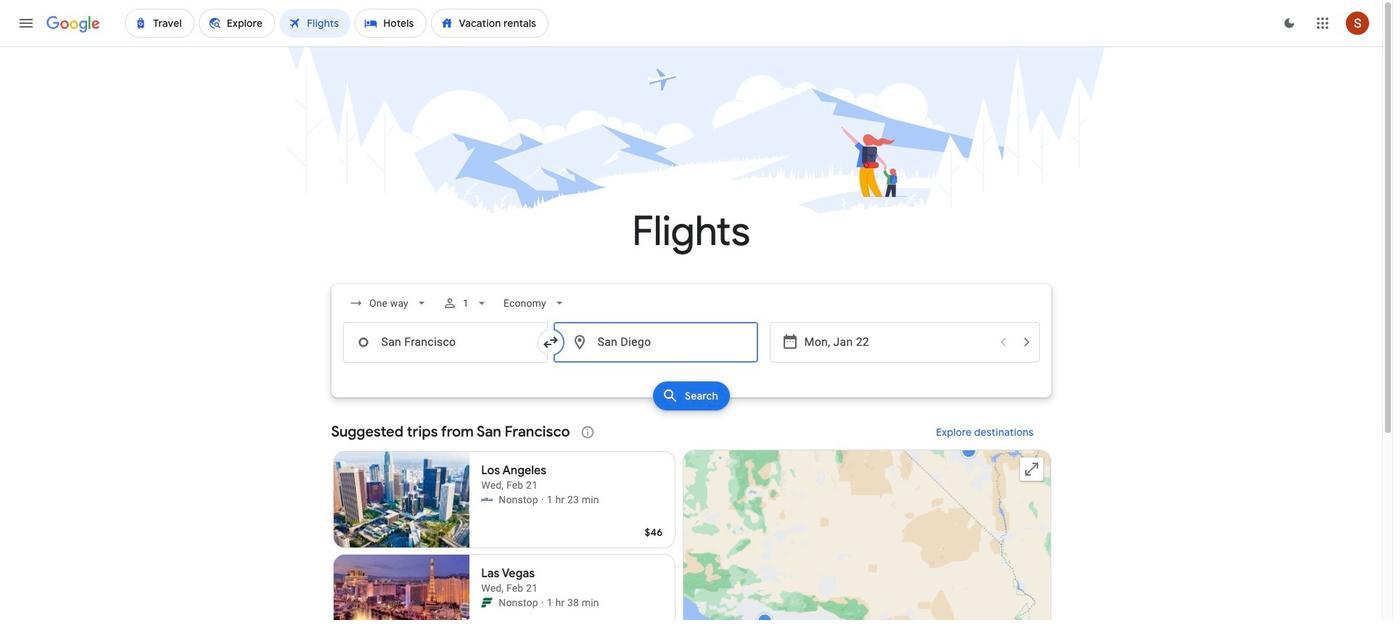 Task type: locate. For each thing, give the bounding box(es) containing it.
Departure text field
[[804, 323, 990, 362]]

main menu image
[[17, 15, 35, 32]]

 image
[[541, 596, 544, 610]]

46 US dollars text field
[[645, 526, 663, 539]]

None text field
[[553, 322, 758, 363]]

change appearance image
[[1272, 6, 1307, 41]]

None text field
[[343, 322, 548, 363]]

 image
[[541, 493, 544, 507]]

None field
[[343, 290, 434, 316], [498, 290, 573, 316], [343, 290, 434, 316], [498, 290, 573, 316]]



Task type: describe. For each thing, give the bounding box(es) containing it.
frontier image
[[481, 597, 493, 609]]

swap origin and destination. image
[[542, 334, 559, 351]]

none text field inside "flight" search box
[[343, 322, 548, 363]]

jetblue image
[[481, 494, 493, 506]]

suggested trips from san francisco region
[[331, 415, 1051, 620]]

 image inside suggested trips from san francisco region
[[541, 596, 544, 610]]

Flight search field
[[320, 284, 1063, 415]]



Task type: vqa. For each thing, say whether or not it's contained in the screenshot.
Change appearance image
yes



